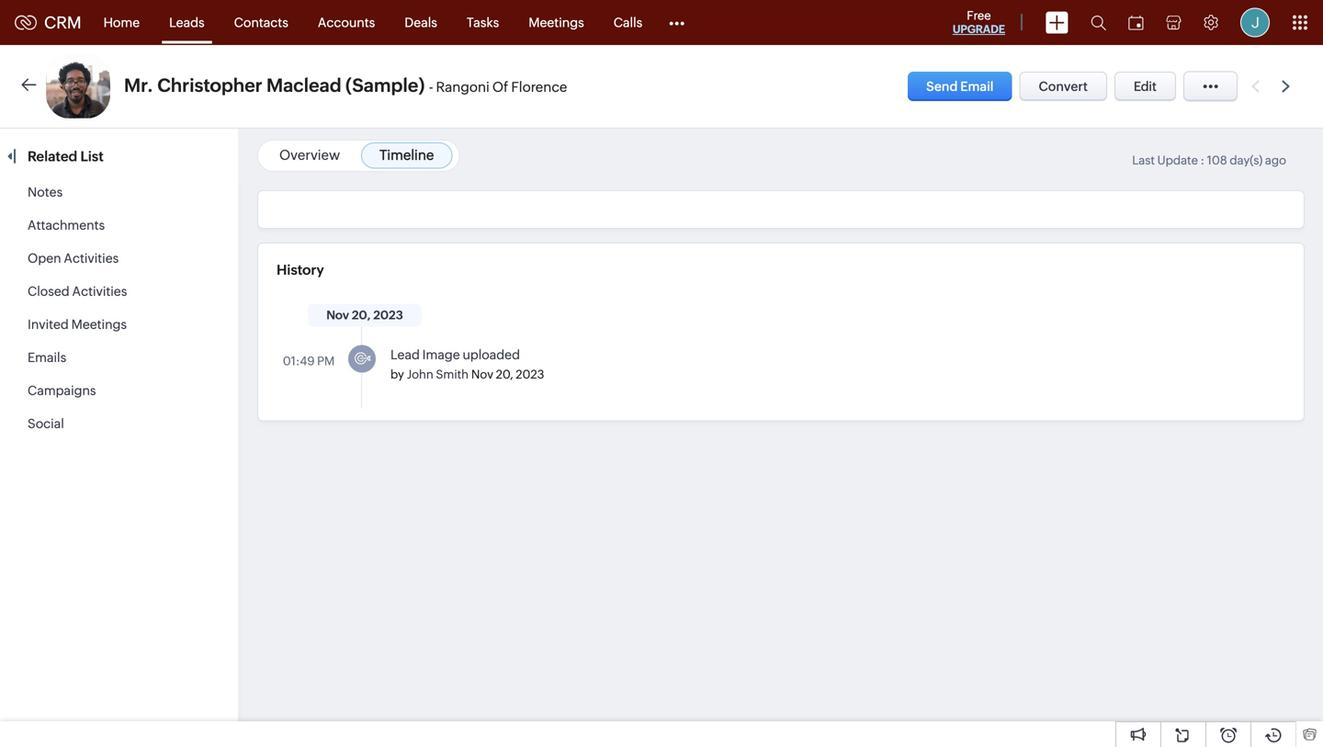 Task type: locate. For each thing, give the bounding box(es) containing it.
2023 up lead
[[373, 308, 403, 322]]

send
[[927, 79, 958, 94]]

activities up closed activities "link"
[[64, 251, 119, 266]]

0 vertical spatial meetings
[[529, 15, 584, 30]]

0 vertical spatial nov
[[327, 308, 349, 322]]

rangoni
[[436, 79, 490, 95]]

01:49 pm
[[283, 354, 335, 368]]

logo image
[[15, 15, 37, 30]]

activities up invited meetings link
[[72, 284, 127, 299]]

1 horizontal spatial nov
[[472, 368, 494, 382]]

1 vertical spatial 2023
[[516, 368, 545, 382]]

deals
[[405, 15, 438, 30]]

day(s)
[[1231, 154, 1263, 167]]

20,
[[352, 308, 371, 322], [496, 368, 514, 382]]

free upgrade
[[953, 9, 1006, 35]]

meetings link
[[514, 0, 599, 45]]

home link
[[89, 0, 155, 45]]

meetings up florence
[[529, 15, 584, 30]]

create menu image
[[1046, 11, 1069, 34]]

tasks
[[467, 15, 499, 30]]

emails
[[28, 350, 66, 365]]

1 horizontal spatial 2023
[[516, 368, 545, 382]]

nov 20, 2023
[[327, 308, 403, 322]]

1 horizontal spatial meetings
[[529, 15, 584, 30]]

social link
[[28, 416, 64, 431]]

1 vertical spatial activities
[[72, 284, 127, 299]]

1 vertical spatial nov
[[472, 368, 494, 382]]

accounts
[[318, 15, 375, 30]]

ago
[[1266, 154, 1287, 167]]

nov inside lead image uploaded by john smith nov 20, 2023
[[472, 368, 494, 382]]

by
[[391, 368, 404, 382]]

(sample)
[[346, 75, 425, 96]]

0 horizontal spatial meetings
[[71, 317, 127, 332]]

emails link
[[28, 350, 66, 365]]

email
[[961, 79, 994, 94]]

Other Modules field
[[658, 8, 697, 37]]

profile element
[[1230, 0, 1282, 45]]

search image
[[1091, 15, 1107, 30]]

:
[[1201, 154, 1205, 167]]

of
[[493, 79, 509, 95]]

edit button
[[1115, 72, 1177, 101]]

calls link
[[599, 0, 658, 45]]

1 vertical spatial meetings
[[71, 317, 127, 332]]

john
[[407, 368, 434, 382]]

campaigns link
[[28, 383, 96, 398]]

activities
[[64, 251, 119, 266], [72, 284, 127, 299]]

timeline
[[380, 147, 434, 163]]

maclead
[[267, 75, 342, 96]]

activities for closed activities
[[72, 284, 127, 299]]

1 horizontal spatial 20,
[[496, 368, 514, 382]]

overview link
[[279, 147, 340, 163]]

nov
[[327, 308, 349, 322], [472, 368, 494, 382]]

attachments link
[[28, 218, 105, 233]]

2023
[[373, 308, 403, 322], [516, 368, 545, 382]]

uploaded
[[463, 348, 520, 362]]

home
[[104, 15, 140, 30]]

mr.
[[124, 75, 153, 96]]

2023 down uploaded
[[516, 368, 545, 382]]

convert
[[1039, 79, 1088, 94]]

create menu element
[[1035, 0, 1080, 45]]

0 vertical spatial 2023
[[373, 308, 403, 322]]

florence
[[511, 79, 568, 95]]

0 horizontal spatial 20,
[[352, 308, 371, 322]]

0 vertical spatial activities
[[64, 251, 119, 266]]

invited meetings
[[28, 317, 127, 332]]

contacts link
[[219, 0, 303, 45]]

tasks link
[[452, 0, 514, 45]]

nov up pm
[[327, 308, 349, 322]]

0 vertical spatial 20,
[[352, 308, 371, 322]]

mr. christopher maclead (sample) - rangoni of florence
[[124, 75, 568, 96]]

send email button
[[909, 72, 1013, 101]]

meetings
[[529, 15, 584, 30], [71, 317, 127, 332]]

list
[[80, 148, 104, 165]]

meetings down closed activities
[[71, 317, 127, 332]]

closed activities link
[[28, 284, 127, 299]]

notes link
[[28, 185, 63, 200]]

convert button
[[1020, 72, 1108, 101]]

nov down uploaded
[[472, 368, 494, 382]]

last
[[1133, 154, 1156, 167]]

invited
[[28, 317, 69, 332]]

profile image
[[1241, 8, 1271, 37]]

1 vertical spatial 20,
[[496, 368, 514, 382]]

image
[[423, 348, 460, 362]]

calls
[[614, 15, 643, 30]]



Task type: vqa. For each thing, say whether or not it's contained in the screenshot.
Create Menu element
yes



Task type: describe. For each thing, give the bounding box(es) containing it.
timeline link
[[380, 147, 434, 163]]

social
[[28, 416, 64, 431]]

lead image uploaded by john smith nov 20, 2023
[[391, 348, 545, 382]]

last update : 108 day(s) ago
[[1133, 154, 1287, 167]]

-
[[429, 79, 433, 95]]

open
[[28, 251, 61, 266]]

pm
[[317, 354, 335, 368]]

notes
[[28, 185, 63, 200]]

invited meetings link
[[28, 317, 127, 332]]

closed
[[28, 284, 70, 299]]

send email
[[927, 79, 994, 94]]

related list
[[28, 148, 107, 165]]

contacts
[[234, 15, 289, 30]]

update
[[1158, 154, 1199, 167]]

crm link
[[15, 13, 81, 32]]

overview
[[279, 147, 340, 163]]

closed activities
[[28, 284, 127, 299]]

deals link
[[390, 0, 452, 45]]

christopher
[[157, 75, 263, 96]]

history
[[277, 262, 324, 278]]

crm
[[44, 13, 81, 32]]

20, inside lead image uploaded by john smith nov 20, 2023
[[496, 368, 514, 382]]

lead
[[391, 348, 420, 362]]

0 horizontal spatial nov
[[327, 308, 349, 322]]

open activities
[[28, 251, 119, 266]]

upgrade
[[953, 23, 1006, 35]]

open activities link
[[28, 251, 119, 266]]

activities for open activities
[[64, 251, 119, 266]]

calendar image
[[1129, 15, 1145, 30]]

accounts link
[[303, 0, 390, 45]]

next record image
[[1283, 80, 1294, 92]]

edit
[[1134, 79, 1158, 94]]

01:49
[[283, 354, 315, 368]]

search element
[[1080, 0, 1118, 45]]

previous record image
[[1252, 80, 1260, 92]]

smith
[[436, 368, 469, 382]]

0 horizontal spatial 2023
[[373, 308, 403, 322]]

leads
[[169, 15, 205, 30]]

2023 inside lead image uploaded by john smith nov 20, 2023
[[516, 368, 545, 382]]

campaigns
[[28, 383, 96, 398]]

108
[[1208, 154, 1228, 167]]

attachments
[[28, 218, 105, 233]]

related
[[28, 148, 77, 165]]

free
[[967, 9, 992, 23]]

leads link
[[155, 0, 219, 45]]



